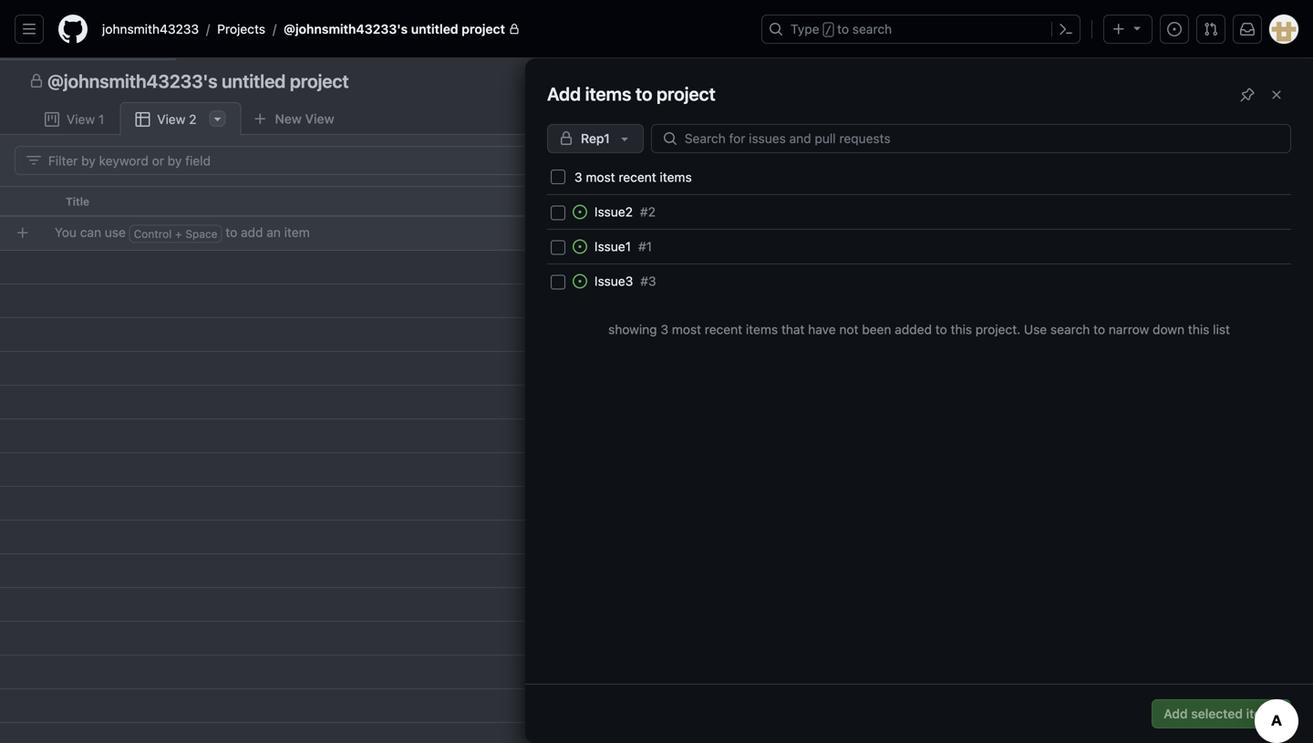 Task type: vqa. For each thing, say whether or not it's contained in the screenshot.
The This to the left
yes



Task type: describe. For each thing, give the bounding box(es) containing it.
to inside "you can use control + space to add an item"
[[226, 225, 237, 240]]

add field image
[[1028, 193, 1042, 208]]

Issue1 checkbox
[[551, 240, 565, 255]]

@johnsmith43233's inside project navigation
[[47, 70, 218, 92]]

add for add items to project
[[547, 83, 581, 104]]

an
[[267, 225, 281, 240]]

/ for johnsmith43233
[[206, 21, 210, 36]]

pin side panel image
[[1240, 88, 1255, 102]]

johnsmith43233 / projects /
[[102, 21, 276, 36]]

use
[[1024, 322, 1047, 337]]

0 horizontal spatial 3
[[575, 170, 582, 185]]

to right added at top
[[935, 322, 947, 337]]

assignees
[[659, 195, 714, 208]]

add items to project region
[[0, 58, 1313, 743]]

rep1
[[581, 131, 610, 146]]

Select all items checkbox
[[551, 170, 565, 184]]

view for view 1
[[67, 112, 95, 127]]

issue1
[[595, 239, 631, 254]]

create new item or add existing item image
[[16, 226, 30, 240]]

view options for view 2 image
[[210, 111, 225, 126]]

new view button
[[241, 104, 346, 134]]

issue2
[[595, 204, 633, 219]]

items inside button
[[1246, 706, 1279, 721]]

@johnsmith43233's untitled project link
[[276, 15, 527, 44]]

side panel: add items to project dialog
[[0, 58, 1313, 743]]

open issue image for issue2
[[573, 205, 587, 219]]

to left narrow
[[1094, 322, 1105, 337]]

git pull request image
[[1204, 22, 1218, 36]]

not
[[839, 322, 859, 337]]

issue3
[[595, 274, 633, 289]]

1 vertical spatial most
[[672, 322, 701, 337]]

0 vertical spatial search
[[853, 21, 892, 36]]

Issue3 checkbox
[[551, 275, 565, 290]]

item
[[284, 225, 310, 240]]

add selected items button
[[1152, 699, 1291, 729]]

issue3 link
[[595, 274, 633, 289]]

project inside project navigation
[[290, 70, 349, 92]]

triangle down image
[[1130, 21, 1145, 35]]

search inside side panel: add items to project dialog
[[1051, 322, 1090, 337]]

list containing johnsmith43233 / projects /
[[95, 15, 751, 44]]

items up assignees
[[660, 170, 692, 185]]

tab list containing new view
[[29, 102, 375, 136]]

to up rep1 popup button
[[636, 83, 652, 104]]

row containing title
[[0, 186, 1313, 217]]

search image
[[663, 131, 677, 146]]

close panel image
[[1269, 88, 1284, 102]]

johnsmith43233 link
[[95, 15, 206, 44]]

down
[[1153, 322, 1185, 337]]

2
[[189, 112, 197, 127]]

sc 9kayk9 0 image
[[45, 112, 59, 127]]

sc 9kayk9 0 image for the view filters region
[[26, 153, 41, 168]]

johnsmith43233
[[102, 21, 199, 36]]

1
[[98, 112, 104, 127]]

0 horizontal spatial most
[[586, 170, 615, 185]]

items up rep1
[[585, 83, 631, 104]]

rep1 button
[[547, 124, 644, 153]]

0 vertical spatial recent
[[619, 170, 656, 185]]

row containing you can use
[[7, 216, 1313, 250]]

project up search icon
[[657, 83, 716, 104]]

tab panel containing you can use
[[0, 135, 1313, 743]]

3 most recent items
[[575, 170, 692, 185]]

side panel controls group
[[1233, 80, 1291, 109]]

issue1 link
[[595, 239, 631, 254]]

lock image
[[509, 24, 520, 35]]

to right type at the right
[[837, 21, 849, 36]]

project left use
[[976, 322, 1017, 337]]

1 this from the left
[[951, 322, 972, 337]]



Task type: locate. For each thing, give the bounding box(es) containing it.
have
[[808, 322, 836, 337]]

search right use
[[1051, 322, 1090, 337]]

#2
[[640, 204, 656, 219]]

1 horizontal spatial /
[[273, 21, 276, 36]]

add for add selected items
[[1164, 706, 1188, 721]]

1 horizontal spatial 3
[[661, 322, 668, 337]]

view filters region
[[15, 146, 1299, 175]]

3 view from the left
[[157, 112, 185, 127]]

view right new
[[305, 111, 334, 126]]

space
[[185, 228, 218, 240]]

/
[[206, 21, 210, 36], [273, 21, 276, 36], [825, 24, 832, 36]]

1 horizontal spatial @johnsmith43233's
[[284, 21, 408, 36]]

pin side panel tooltip
[[1240, 85, 1255, 104]]

@johnsmith43233's
[[284, 21, 408, 36], [47, 70, 218, 92]]

can
[[80, 225, 101, 240]]

open issue image
[[573, 205, 587, 219], [573, 274, 587, 289]]

2 this from the left
[[1188, 322, 1210, 337]]

list
[[1213, 322, 1230, 337]]

assignees column options image
[[799, 194, 813, 209]]

0 vertical spatial sc 9kayk9 0 image
[[29, 74, 44, 88]]

issue3 #3
[[595, 274, 656, 289]]

.
[[1017, 322, 1021, 337]]

you
[[55, 225, 77, 240]]

/ right projects
[[273, 21, 276, 36]]

projects
[[217, 21, 265, 36]]

0 vertical spatial untitled
[[411, 21, 458, 36]]

untitled inside list
[[411, 21, 458, 36]]

sc 9kayk9 0 image inside project navigation
[[29, 74, 44, 88]]

+
[[175, 228, 182, 240]]

view inside view 2 link
[[157, 112, 185, 127]]

0 horizontal spatial search
[[853, 21, 892, 36]]

1 horizontal spatial untitled
[[411, 21, 458, 36]]

0 horizontal spatial this
[[951, 322, 972, 337]]

title column options image
[[616, 194, 631, 209]]

items right selected
[[1246, 706, 1279, 721]]

untitled up new
[[222, 70, 286, 92]]

1 vertical spatial sc 9kayk9 0 image
[[135, 112, 150, 127]]

2 horizontal spatial /
[[825, 24, 832, 36]]

1 view from the left
[[305, 111, 334, 126]]

to
[[837, 21, 849, 36], [636, 83, 652, 104], [226, 225, 237, 240], [935, 322, 947, 337], [1094, 322, 1105, 337]]

homepage image
[[58, 15, 88, 44]]

recent up the title column options image
[[619, 170, 656, 185]]

recent left that
[[705, 322, 742, 337]]

issue opened image
[[1167, 22, 1182, 36]]

2 open issue image from the top
[[573, 274, 587, 289]]

1 vertical spatial untitled
[[222, 70, 286, 92]]

#3
[[640, 274, 656, 289]]

add
[[547, 83, 581, 104], [1164, 706, 1188, 721]]

1 horizontal spatial view
[[157, 112, 185, 127]]

view
[[305, 111, 334, 126], [67, 112, 95, 127], [157, 112, 185, 127]]

row down 3 most recent items at the top
[[0, 186, 1313, 217]]

use
[[105, 225, 126, 240]]

1 horizontal spatial add
[[1164, 706, 1188, 721]]

status
[[842, 195, 877, 208]]

0 vertical spatial add
[[547, 83, 581, 104]]

1 vertical spatial @johnsmith43233's untitled project
[[47, 70, 349, 92]]

/ left projects
[[206, 21, 210, 36]]

issue2 link
[[595, 204, 633, 219]]

1 vertical spatial recent
[[705, 322, 742, 337]]

@johnsmith43233's untitled project
[[284, 21, 505, 36], [47, 70, 349, 92]]

tab panel
[[0, 135, 1313, 743]]

1 open issue image from the top
[[573, 205, 587, 219]]

list
[[95, 15, 751, 44]]

1 horizontal spatial search
[[1051, 322, 1090, 337]]

showing
[[608, 322, 657, 337]]

view inside the new view popup button
[[305, 111, 334, 126]]

Issue2 checkbox
[[551, 206, 565, 220]]

sc 9kayk9 0 image inside view 2 link
[[135, 112, 150, 127]]

2 view from the left
[[67, 112, 95, 127]]

this right added at top
[[951, 322, 972, 337]]

tab list
[[29, 102, 375, 136]]

grid containing you can use
[[0, 186, 1313, 743]]

this
[[951, 322, 972, 337], [1188, 322, 1210, 337]]

/ inside the type / to search
[[825, 24, 832, 36]]

open issue image right issue2 option
[[573, 205, 587, 219]]

view left 2 on the left of page
[[157, 112, 185, 127]]

0 vertical spatial @johnsmith43233's untitled project
[[284, 21, 505, 36]]

most up issue2
[[586, 170, 615, 185]]

project up new view
[[290, 70, 349, 92]]

2 horizontal spatial view
[[305, 111, 334, 126]]

selected
[[1191, 706, 1243, 721]]

type / to search
[[791, 21, 892, 36]]

add up rep1
[[547, 83, 581, 104]]

project navigation
[[0, 58, 1313, 102]]

command palette image
[[1059, 22, 1073, 36]]

0 horizontal spatial add
[[547, 83, 581, 104]]

0 vertical spatial most
[[586, 170, 615, 185]]

issue1 #1
[[595, 239, 652, 254]]

new
[[275, 111, 302, 126]]

view 2 link
[[120, 102, 241, 136]]

untitled left lock icon at top left
[[411, 21, 458, 36]]

1 horizontal spatial this
[[1188, 322, 1210, 337]]

view 1 link
[[29, 102, 120, 136]]

row
[[0, 186, 1313, 217], [7, 216, 1313, 250]]

untitled
[[411, 21, 458, 36], [222, 70, 286, 92]]

column header
[[0, 186, 55, 217]]

0 horizontal spatial /
[[206, 21, 210, 36]]

view left "1"
[[67, 112, 95, 127]]

/ for type
[[825, 24, 832, 36]]

0 vertical spatial 3
[[575, 170, 582, 185]]

items
[[585, 83, 631, 104], [660, 170, 692, 185], [746, 322, 778, 337], [1246, 706, 1279, 721]]

1 horizontal spatial most
[[672, 322, 701, 337]]

project left lock icon at top left
[[462, 21, 505, 36]]

2 vertical spatial sc 9kayk9 0 image
[[26, 153, 41, 168]]

1 vertical spatial 3
[[661, 322, 668, 337]]

issue2 #2
[[595, 204, 656, 219]]

1 vertical spatial add
[[1164, 706, 1188, 721]]

3 right the showing
[[661, 322, 668, 337]]

that
[[781, 322, 805, 337]]

untitled inside project navigation
[[222, 70, 286, 92]]

0 horizontal spatial @johnsmith43233's
[[47, 70, 218, 92]]

sc 9kayk9 0 image inside the view filters region
[[26, 153, 41, 168]]

sc 9kayk9 0 image up 'view 1' link
[[29, 74, 44, 88]]

project inside @johnsmith43233's untitled project link
[[462, 21, 505, 36]]

#1
[[638, 239, 652, 254]]

most right the showing
[[672, 322, 701, 337]]

notifications image
[[1240, 22, 1255, 36]]

sc 9kayk9 0 image down 'view 1' link
[[26, 153, 41, 168]]

row down assignees
[[7, 216, 1313, 250]]

added
[[895, 322, 932, 337]]

search right type at the right
[[853, 21, 892, 36]]

3
[[575, 170, 582, 185], [661, 322, 668, 337]]

view 2
[[157, 112, 197, 127]]

0 vertical spatial @johnsmith43233's
[[284, 21, 408, 36]]

view for view 2
[[157, 112, 185, 127]]

control
[[134, 228, 172, 240]]

@johnsmith43233's untitled project inside project navigation
[[47, 70, 349, 92]]

to left add
[[226, 225, 237, 240]]

0 horizontal spatial view
[[67, 112, 95, 127]]

1 vertical spatial open issue image
[[573, 274, 587, 289]]

project
[[462, 21, 505, 36], [290, 70, 349, 92], [657, 83, 716, 104], [976, 322, 1017, 337]]

grid
[[0, 186, 1313, 743]]

projects link
[[210, 15, 273, 44]]

this left list
[[1188, 322, 1210, 337]]

view inside 'view 1' link
[[67, 112, 95, 127]]

narrow
[[1109, 322, 1149, 337]]

0 horizontal spatial untitled
[[222, 70, 286, 92]]

@johnsmith43233's untitled project inside list
[[284, 21, 505, 36]]

1 horizontal spatial recent
[[705, 322, 742, 337]]

items left that
[[746, 322, 778, 337]]

sc 9kayk9 0 image left view 2
[[135, 112, 150, 127]]

most
[[586, 170, 615, 185], [672, 322, 701, 337]]

title
[[66, 195, 89, 208]]

recent
[[619, 170, 656, 185], [705, 322, 742, 337]]

status column options image
[[981, 194, 996, 209]]

add
[[241, 225, 263, 240]]

plus image
[[1112, 22, 1126, 36]]

view 1
[[67, 112, 104, 127]]

open issue image right issue3 checkbox on the top left of the page
[[573, 274, 587, 289]]

0 vertical spatial open issue image
[[573, 205, 587, 219]]

add selected items
[[1164, 706, 1279, 721]]

/ right type at the right
[[825, 24, 832, 36]]

3 right select all items checkbox
[[575, 170, 582, 185]]

new view
[[275, 111, 334, 126]]

showing 3 most recent items that have not been added to this project . use search to narrow down this list
[[608, 322, 1230, 337]]

search
[[853, 21, 892, 36], [1051, 322, 1090, 337]]

you can use control + space to add an item
[[55, 225, 310, 240]]

type
[[791, 21, 819, 36]]

1 vertical spatial search
[[1051, 322, 1090, 337]]

@johnsmith43233's inside list
[[284, 21, 408, 36]]

add inside 'add selected items' button
[[1164, 706, 1188, 721]]

0 horizontal spatial recent
[[619, 170, 656, 185]]

sc 9kayk9 0 image
[[29, 74, 44, 88], [135, 112, 150, 127], [26, 153, 41, 168]]

add items to project
[[547, 83, 716, 104]]

sc 9kayk9 0 image for view 2 link
[[135, 112, 150, 127]]

add left selected
[[1164, 706, 1188, 721]]

open issue image
[[573, 239, 587, 254]]

Search for issues and pull requests text field
[[685, 128, 1290, 150]]

been
[[862, 322, 891, 337]]

1 vertical spatial @johnsmith43233's
[[47, 70, 218, 92]]

open issue image for issue3
[[573, 274, 587, 289]]



